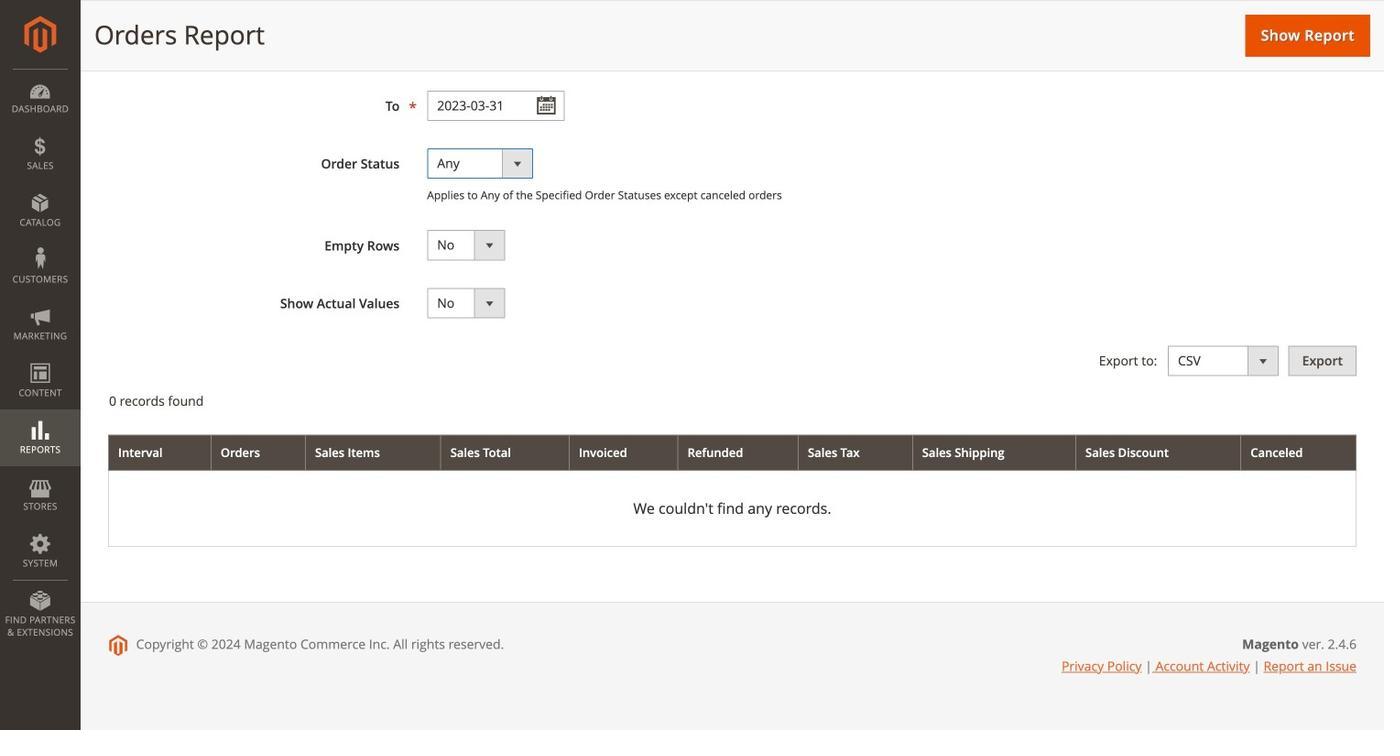 Task type: vqa. For each thing, say whether or not it's contained in the screenshot.
1st From text field from the right
no



Task type: locate. For each thing, give the bounding box(es) containing it.
None text field
[[427, 33, 565, 63]]

None text field
[[427, 91, 565, 121]]

menu bar
[[0, 69, 81, 648]]

magento admin panel image
[[24, 16, 56, 53]]



